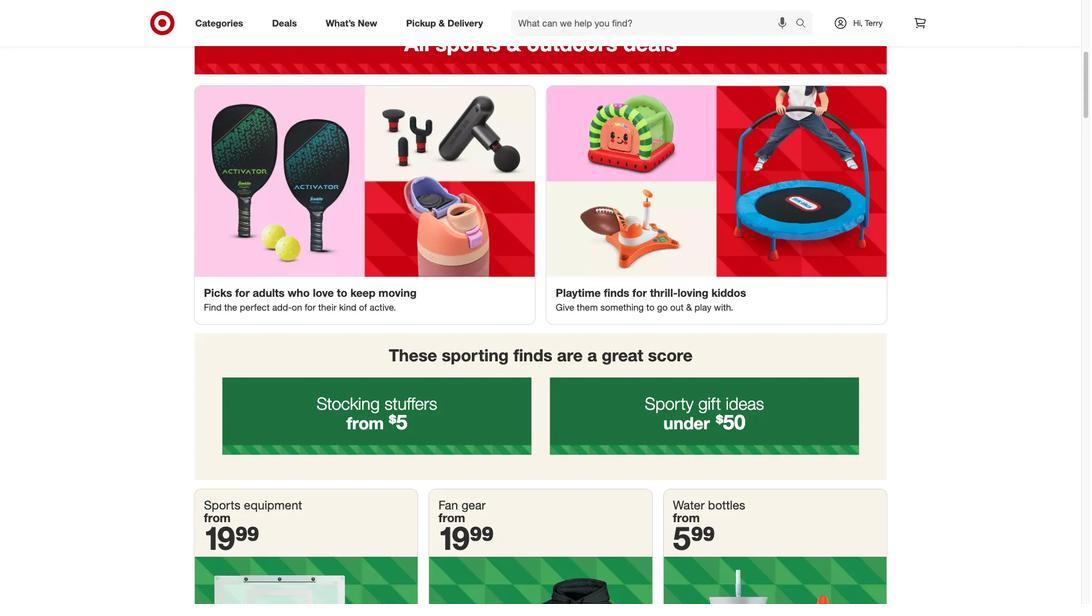 Task type: locate. For each thing, give the bounding box(es) containing it.
pickup & delivery
[[406, 17, 483, 29]]

these sporting finds are a great score
[[389, 346, 693, 366]]

for up the
[[235, 287, 250, 300]]

5
[[673, 519, 691, 558]]

0 horizontal spatial 19 99
[[204, 519, 260, 558]]

5 99
[[673, 519, 716, 558]]

keep
[[351, 287, 376, 300]]

99 for gear
[[470, 519, 494, 558]]

99
[[235, 519, 260, 558], [470, 519, 494, 558], [691, 519, 716, 558]]

0 horizontal spatial finds
[[514, 346, 553, 366]]

3 99 from the left
[[691, 519, 716, 558]]

1 99 from the left
[[235, 519, 260, 558]]

a
[[588, 346, 597, 366]]

0 horizontal spatial 19
[[204, 519, 235, 558]]

kind
[[339, 302, 357, 313]]

1 horizontal spatial 19
[[439, 519, 470, 558]]

99 down the water
[[691, 519, 716, 558]]

99 for equipment
[[235, 519, 260, 558]]

finds inside playtime finds for thrill-loving kiddos give them something to go out & play with.
[[604, 287, 630, 300]]

for right on
[[305, 302, 316, 313]]

for up something
[[633, 287, 647, 300]]

from
[[347, 414, 384, 434], [204, 511, 231, 526], [439, 511, 466, 526], [673, 511, 700, 526]]

for inside playtime finds for thrill-loving kiddos give them something to go out & play with.
[[633, 287, 647, 300]]

to inside picks for adults who love to keep moving find the perfect add-on for their kind of active.
[[337, 287, 348, 300]]

0 horizontal spatial &
[[439, 17, 445, 29]]

for
[[235, 287, 250, 300], [633, 287, 647, 300], [305, 302, 316, 313]]

deals link
[[262, 10, 312, 36]]

&
[[439, 17, 445, 29], [507, 31, 521, 56], [687, 302, 692, 313]]

from for water bottles from
[[673, 511, 700, 526]]

of
[[359, 302, 367, 313]]

go
[[658, 302, 668, 313]]

1 vertical spatial finds
[[514, 346, 553, 366]]

0 horizontal spatial 99
[[235, 519, 260, 558]]

picks for adults who love to keep moving find the perfect add-on for their kind of active.
[[204, 287, 417, 313]]

picks
[[204, 287, 232, 300]]

1 horizontal spatial 99
[[470, 519, 494, 558]]

finds
[[604, 287, 630, 300], [514, 346, 553, 366]]

love
[[313, 287, 334, 300]]

terry
[[866, 18, 883, 28]]

the
[[224, 302, 237, 313]]

from inside the water bottles from
[[673, 511, 700, 526]]

sporty gift ideas under $50
[[645, 394, 765, 435]]

& right out at the right of the page
[[687, 302, 692, 313]]

search button
[[791, 10, 819, 38]]

0 vertical spatial finds
[[604, 287, 630, 300]]

playtime
[[556, 287, 601, 300]]

0 horizontal spatial to
[[337, 287, 348, 300]]

99 down gear
[[470, 519, 494, 558]]

new
[[358, 17, 378, 29]]

1 19 99 from the left
[[204, 519, 260, 558]]

2 19 99 from the left
[[439, 519, 494, 558]]

2 horizontal spatial &
[[687, 302, 692, 313]]

add-
[[272, 302, 292, 313]]

from inside sports equipment from
[[204, 511, 231, 526]]

19 down fan on the left bottom of page
[[439, 519, 470, 558]]

$50
[[716, 410, 746, 435]]

1 vertical spatial to
[[647, 302, 655, 313]]

these
[[389, 346, 437, 366]]

& inside playtime finds for thrill-loving kiddos give them something to go out & play with.
[[687, 302, 692, 313]]

99 down the sports
[[235, 519, 260, 558]]

fan
[[439, 498, 458, 513]]

equipment
[[244, 498, 302, 513]]

gear
[[462, 498, 486, 513]]

1 horizontal spatial 19 99
[[439, 519, 494, 558]]

1 vertical spatial &
[[507, 31, 521, 56]]

19 down the sports
[[204, 519, 235, 558]]

& right sports
[[507, 31, 521, 56]]

what's
[[326, 17, 355, 29]]

pickup
[[406, 17, 436, 29]]

hi,
[[854, 18, 863, 28]]

2 99 from the left
[[470, 519, 494, 558]]

0 vertical spatial to
[[337, 287, 348, 300]]

1 horizontal spatial finds
[[604, 287, 630, 300]]

finds up something
[[604, 287, 630, 300]]

to
[[337, 287, 348, 300], [647, 302, 655, 313]]

from inside fan gear from
[[439, 511, 466, 526]]

search
[[791, 19, 819, 30]]

19 for sports equipment from
[[204, 519, 235, 558]]

19 99
[[204, 519, 260, 558], [439, 519, 494, 558]]

2 horizontal spatial for
[[633, 287, 647, 300]]

under
[[664, 414, 710, 434]]

all sports & outdoors deals
[[405, 31, 678, 56]]

2 horizontal spatial 99
[[691, 519, 716, 558]]

loving
[[678, 287, 709, 300]]

bottles
[[708, 498, 746, 513]]

2 19 from the left
[[439, 519, 470, 558]]

what's new link
[[316, 10, 392, 36]]

from inside stocking stuffers from $5
[[347, 414, 384, 434]]

2 vertical spatial &
[[687, 302, 692, 313]]

19 99 down the sports
[[204, 519, 260, 558]]

1 horizontal spatial &
[[507, 31, 521, 56]]

1 19 from the left
[[204, 519, 235, 558]]

ideas
[[726, 394, 765, 415]]

to up kind at the left of page
[[337, 287, 348, 300]]

& right pickup
[[439, 17, 445, 29]]

19
[[204, 519, 235, 558], [439, 519, 470, 558]]

great
[[602, 346, 644, 366]]

1 horizontal spatial to
[[647, 302, 655, 313]]

sports
[[436, 31, 501, 56]]

to left the go
[[647, 302, 655, 313]]

finds left are
[[514, 346, 553, 366]]

$5
[[389, 410, 408, 435]]

fan gear from
[[439, 498, 486, 526]]

0 vertical spatial &
[[439, 17, 445, 29]]

moving
[[379, 287, 417, 300]]

deals
[[272, 17, 297, 29]]

score
[[648, 346, 693, 366]]

19 99 down gear
[[439, 519, 494, 558]]



Task type: describe. For each thing, give the bounding box(es) containing it.
19 99 for sports
[[204, 519, 260, 558]]

sports equipment from
[[204, 498, 302, 526]]

sporting
[[442, 346, 509, 366]]

to inside playtime finds for thrill-loving kiddos give them something to go out & play with.
[[647, 302, 655, 313]]

kiddos
[[712, 287, 747, 300]]

on
[[292, 302, 302, 313]]

What can we help you find? suggestions appear below search field
[[512, 10, 799, 36]]

19 for fan gear from
[[439, 519, 470, 558]]

from for sports equipment from
[[204, 511, 231, 526]]

water bottles from
[[673, 498, 746, 526]]

something
[[601, 302, 644, 313]]

pickup & delivery link
[[397, 10, 498, 36]]

from for stocking stuffers from $5
[[347, 414, 384, 434]]

gift
[[699, 394, 722, 415]]

stocking stuffers from $5
[[317, 394, 438, 435]]

water
[[673, 498, 705, 513]]

their
[[318, 302, 337, 313]]

give
[[556, 302, 575, 313]]

who
[[288, 287, 310, 300]]

99 for bottles
[[691, 519, 716, 558]]

playtime finds for thrill-loving kiddos give them something to go out & play with.
[[556, 287, 747, 313]]

active.
[[370, 302, 396, 313]]

sports
[[204, 498, 241, 513]]

what's new
[[326, 17, 378, 29]]

hi, terry
[[854, 18, 883, 28]]

categories link
[[186, 10, 258, 36]]

with.
[[715, 302, 734, 313]]

outdoors
[[527, 31, 618, 56]]

categories
[[195, 17, 243, 29]]

from for fan gear from
[[439, 511, 466, 526]]

perfect
[[240, 302, 270, 313]]

19 99 for fan
[[439, 519, 494, 558]]

deals
[[624, 31, 678, 56]]

all
[[405, 31, 430, 56]]

them
[[577, 302, 598, 313]]

out
[[671, 302, 684, 313]]

stocking
[[317, 394, 380, 415]]

stuffers
[[385, 394, 438, 415]]

are
[[557, 346, 583, 366]]

thrill-
[[650, 287, 678, 300]]

find
[[204, 302, 222, 313]]

1 horizontal spatial for
[[305, 302, 316, 313]]

0 horizontal spatial for
[[235, 287, 250, 300]]

& inside "link"
[[439, 17, 445, 29]]

play
[[695, 302, 712, 313]]

adults
[[253, 287, 285, 300]]

sporty
[[645, 394, 694, 415]]

all sports & outdoors deals link
[[195, 17, 887, 75]]

delivery
[[448, 17, 483, 29]]



Task type: vqa. For each thing, say whether or not it's contained in the screenshot.
LOVE at the left
yes



